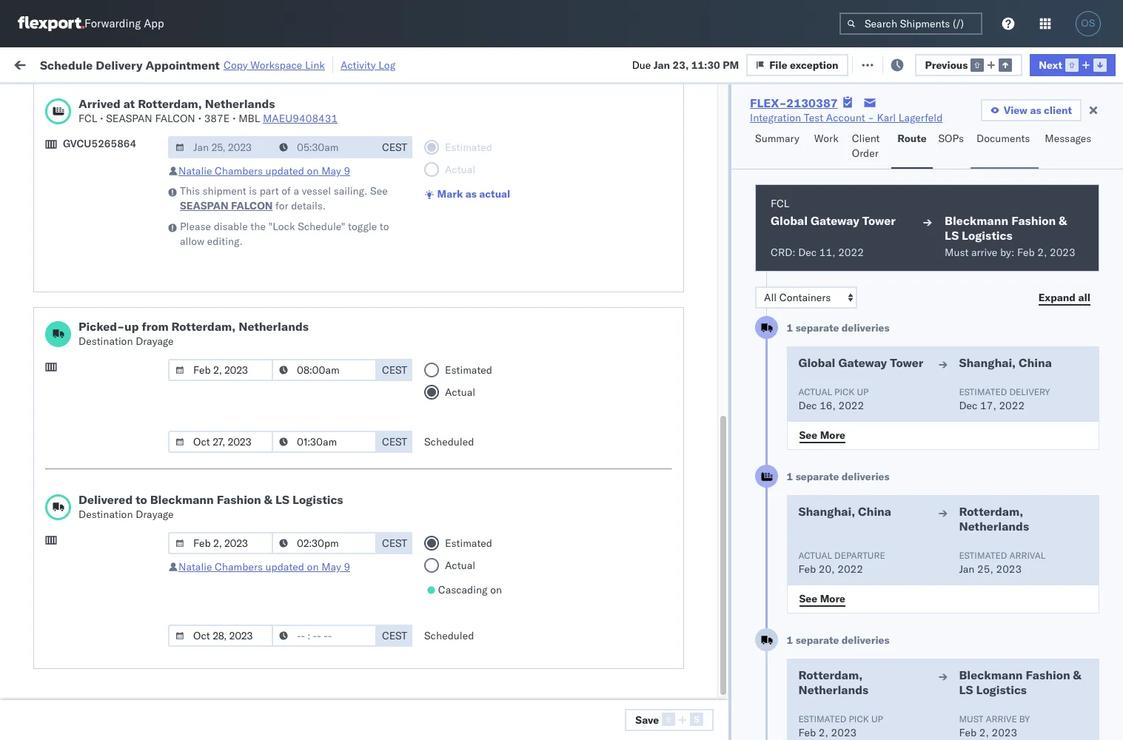 Task type: locate. For each thing, give the bounding box(es) containing it.
3 schedule delivery appointment link from the top
[[34, 504, 182, 519]]

see down actual pick up dec 16, 2022
[[799, 428, 818, 442]]

arrive inside must arrive by feb 2, 2023
[[986, 714, 1017, 725]]

see down actual departure feb 20, 2022
[[799, 592, 818, 605]]

14, down "schedule""
[[330, 245, 346, 258]]

exception
[[891, 57, 939, 71], [790, 58, 839, 71]]

schedule pickup from los angeles, ca button down the "upload customs clearance documents" button
[[34, 236, 210, 267]]

drayage inside picked-up from rotterdam, netherlands destination drayage
[[136, 335, 174, 348]]

flex-2130384
[[818, 505, 894, 519], [818, 538, 894, 551], [818, 636, 894, 649], [818, 668, 894, 682], [818, 701, 894, 714]]

updated up of
[[266, 164, 304, 178]]

1 vertical spatial global gateway tower
[[799, 355, 924, 370]]

5 2130384 from the top
[[849, 701, 894, 714]]

1 natalie chambers updated on may 9 button from the top
[[178, 164, 350, 178]]

3 confirm delivery from the top
[[34, 700, 113, 714]]

upload customs clearance documents for flex-2130387
[[34, 465, 162, 493]]

1 see more button from the top
[[791, 424, 855, 447]]

integration test account - karl lagerfeld link
[[750, 110, 943, 125]]

2 confirm pickup from rotterdam, netherlands from the top
[[34, 660, 186, 688]]

3 abcdefg78456546 from the top
[[1009, 310, 1108, 323]]

8:30
[[238, 505, 261, 519], [238, 538, 261, 551], [238, 636, 261, 649]]

flex-1846748 up client
[[818, 114, 894, 128]]

759 at risk
[[273, 57, 324, 71]]

logistics up 'must arrive by: feb 2, 2023'
[[962, 228, 1013, 243]]

2 vertical spatial schedule delivery appointment
[[34, 505, 182, 518]]

2 scheduled from the top
[[424, 629, 474, 643]]

upload customs clearance documents link for flex-2130384
[[34, 627, 210, 656]]

0 vertical spatial global gateway tower
[[771, 213, 896, 228]]

schedule pickup from los angeles, ca down picked-
[[34, 367, 200, 395]]

1 vertical spatial consignee
[[714, 375, 764, 388]]

14, for schedule delivery appointment
[[330, 277, 346, 291]]

2022 inside actual pick up dec 16, 2022
[[839, 399, 864, 412]]

• down the arrived
[[100, 112, 103, 125]]

&
[[1059, 213, 1067, 228], [264, 492, 273, 507], [1073, 668, 1082, 683]]

ca for first schedule pickup from los angeles, ca link from the top
[[34, 121, 48, 134]]

0 vertical spatial confirm delivery button
[[34, 341, 113, 357]]

gateway up 11, at the top right
[[811, 213, 860, 228]]

1 vertical spatial may
[[321, 561, 341, 574]]

1 horizontal spatial to
[[380, 220, 389, 233]]

1 separate deliveries down flex-1662119
[[787, 470, 890, 484]]

am right 9:00
[[264, 342, 281, 356]]

hlxu80349 for first schedule pickup from los angeles, ca link from the top
[[1070, 114, 1123, 127]]

1 vertical spatial schedule pickup from rotterdam, netherlands button
[[34, 529, 210, 560]]

falcon down status : ready for work, blocked, in progress
[[155, 112, 195, 125]]

file exception
[[870, 57, 939, 71], [770, 58, 839, 71]]

6 resize handle column header from the left
[[769, 115, 786, 741]]

1 2:00 from the top
[[238, 212, 261, 225]]

drayage inside delivered to bleckmann fashion & ls logistics destination drayage
[[136, 508, 174, 521]]

8:30 pm est, jan 30, 2023 down 2:59 am est, jan 25, 2023 at the left bottom of the page
[[238, 505, 370, 519]]

3 -- : -- -- text field from the top
[[272, 625, 377, 647]]

schedule pickup from rotterdam, netherlands link for gvcu5265864
[[34, 399, 210, 428]]

1 horizontal spatial 23,
[[673, 58, 689, 71]]

2, for estimated pick up feb 2, 2023
[[819, 726, 829, 740]]

3 upload customs clearance documents link from the top
[[34, 627, 210, 656]]

0 vertical spatial falcon
[[155, 112, 195, 125]]

2 1846748 from the top
[[849, 147, 894, 160]]

flex-1662119
[[818, 440, 894, 454]]

MMM D, YYYY text field
[[168, 532, 273, 555], [168, 625, 273, 647]]

2 schedule pickup from los angeles, ca from the top
[[34, 171, 200, 200]]

flex-1893174 button
[[794, 371, 897, 392], [794, 371, 897, 392]]

1 vertical spatial 1
[[787, 470, 793, 484]]

Search Shipments (/) text field
[[840, 13, 983, 35]]

flex-2130387 button
[[794, 404, 897, 425], [794, 404, 897, 425], [794, 469, 897, 490], [794, 469, 897, 490], [794, 567, 897, 588], [794, 567, 897, 588], [794, 599, 897, 620], [794, 599, 897, 620]]

1 vertical spatial see
[[799, 428, 818, 442]]

am down part
[[264, 212, 281, 225]]

8:30 pm est, jan 30, 2023 up 2:00 am est, feb 3, 2023
[[238, 538, 370, 551]]

0 vertical spatial fashion
[[1012, 213, 1056, 228]]

2 14, from the top
[[330, 277, 346, 291]]

disable
[[214, 220, 248, 233]]

5 schedule pickup from los angeles, ca from the top
[[34, 432, 200, 460]]

0 vertical spatial must
[[945, 246, 969, 259]]

1 vertical spatial see more button
[[791, 588, 855, 610]]

1846748 for fourth schedule pickup from los angeles, ca link from the bottom
[[849, 180, 894, 193]]

14, for schedule pickup from los angeles, ca
[[330, 245, 346, 258]]

customs inside button
[[70, 204, 112, 217]]

schedule for third schedule pickup from los angeles, ca button from the bottom of the page
[[34, 237, 78, 250]]

must for must arrive by feb 2, 2023
[[959, 714, 984, 725]]

schedule delivery appointment button for 2:59 am est, dec 14, 2022
[[34, 276, 182, 292]]

1 2130384 from the top
[[849, 505, 894, 519]]

for
[[142, 91, 154, 103], [276, 199, 288, 213]]

abcdefg78456546 down expand
[[1009, 310, 1108, 323]]

3 customs from the top
[[70, 628, 112, 641]]

am down 6:00 am est, feb 6, 2023
[[264, 701, 281, 714]]

angeles,
[[159, 106, 200, 120], [159, 171, 200, 185], [159, 237, 200, 250], [153, 302, 194, 315], [159, 367, 200, 380], [159, 432, 200, 445]]

1 vertical spatial 23,
[[329, 310, 345, 323]]

1 vertical spatial schedule pickup from rotterdam, netherlands
[[34, 530, 192, 558]]

1846748 for 3rd upload customs clearance documents link from the bottom
[[849, 212, 894, 225]]

1 abcdefg78456546 from the top
[[1009, 245, 1108, 258]]

as for view
[[1030, 104, 1042, 117]]

1 vertical spatial seaspan
[[180, 199, 229, 213]]

3 2:59 from the top
[[238, 180, 261, 193]]

-- : -- -- text field down "13,"
[[272, 431, 377, 453]]

0 horizontal spatial seaspan
[[106, 112, 152, 125]]

flex-1889466
[[818, 245, 894, 258], [818, 277, 894, 291], [818, 310, 894, 323], [818, 342, 894, 356]]

0 vertical spatial deliveries
[[842, 321, 890, 335]]

1 vertical spatial scheduled
[[424, 629, 474, 643]]

messages
[[1045, 132, 1092, 145]]

Search Work text field
[[625, 53, 786, 75]]

confirm inside "confirm pickup from los angeles, ca"
[[34, 302, 72, 315]]

387e
[[204, 112, 230, 125]]

2:00
[[238, 212, 261, 225], [238, 571, 261, 584], [238, 701, 261, 714]]

2:59 down 9:00
[[238, 375, 261, 388]]

zimu3048342 for confirm pickup from rotterdam, netherlands
[[1009, 668, 1079, 682]]

1 vertical spatial deliveries
[[842, 470, 890, 484]]

1 clearance from the top
[[115, 204, 162, 217]]

am left the 3,
[[264, 571, 281, 584]]

mmm d, yyyy text field up delivered to bleckmann fashion & ls logistics destination drayage on the bottom of the page
[[168, 431, 273, 453]]

workitem
[[16, 121, 55, 132]]

up inside estimated pick up feb 2, 2023
[[872, 714, 883, 725]]

2 2:59 am est, dec 14, 2022 from the top
[[238, 277, 374, 291]]

1 vertical spatial schedule pickup from rotterdam, netherlands link
[[34, 529, 210, 559]]

9 up sailing.
[[344, 164, 350, 178]]

exception down search shipments (/) text box
[[891, 57, 939, 71]]

1889466 for confirm pickup from los angeles, ca
[[849, 310, 894, 323]]

2:59 for 4th schedule pickup from los angeles, ca button from the bottom
[[238, 180, 261, 193]]

tower up 1893174
[[890, 355, 924, 370]]

0 vertical spatial bleckmann
[[945, 213, 1009, 228]]

1 vertical spatial -- : -- -- text field
[[272, 532, 377, 555]]

hlxu80349 for fourth schedule pickup from los angeles, ca link from the bottom
[[1070, 179, 1123, 193]]

bosch ocean test for schedule delivery appointment button for 2:59 am est, dec 14, 2022
[[646, 277, 730, 291]]

nyku9743990 for confirm pickup from rotterdam, netherlands
[[912, 668, 985, 681]]

2 confirm pickup from rotterdam, netherlands link from the top
[[34, 659, 210, 689]]

tower down order
[[863, 213, 896, 228]]

1 horizontal spatial exception
[[891, 57, 939, 71]]

bosch ocean test for 4th schedule pickup from los angeles, ca button from the bottom
[[646, 180, 730, 193]]

1 vertical spatial drayage
[[136, 508, 174, 521]]

resize handle column header
[[212, 115, 230, 741], [376, 115, 394, 741], [428, 115, 446, 741], [524, 115, 542, 741], [621, 115, 638, 741], [769, 115, 786, 741], [887, 115, 905, 741], [983, 115, 1001, 741], [1086, 115, 1103, 741]]

1 horizontal spatial for
[[276, 199, 288, 213]]

2 vertical spatial 1
[[787, 634, 793, 647]]

in
[[222, 91, 230, 103]]

jan
[[654, 58, 670, 71], [308, 375, 324, 388], [308, 440, 324, 454], [307, 505, 324, 519], [307, 538, 324, 551], [959, 563, 975, 576]]

up inside actual pick up dec 16, 2022
[[857, 387, 869, 398]]

1 14, from the top
[[330, 245, 346, 258]]

9 right the 3,
[[344, 561, 350, 574]]

estimated inside estimated arrival jan 25, 2023
[[959, 550, 1007, 561]]

2130384 for 2:00 am est, feb 7, 2023
[[849, 701, 894, 714]]

sops
[[939, 132, 964, 145]]

global up crd:
[[771, 213, 808, 228]]

nyku9743990
[[912, 505, 985, 518], [912, 538, 985, 551], [912, 668, 985, 681], [912, 701, 985, 714]]

upload customs clearance documents link for flex-2130387
[[34, 464, 210, 494]]

abcdefg78456546 for schedule delivery appointment
[[1009, 277, 1108, 291]]

rotterdam,
[[138, 96, 202, 111], [172, 319, 236, 334], [140, 400, 192, 413], [959, 504, 1024, 519], [140, 530, 192, 543], [134, 562, 186, 576], [134, 660, 186, 674], [799, 668, 863, 683]]

upload for flex-2130387
[[34, 465, 68, 478]]

16,
[[820, 399, 836, 412]]

global gateway tower
[[771, 213, 896, 228], [799, 355, 924, 370]]

consignee
[[646, 121, 688, 132], [714, 375, 764, 388]]

4 ceau7522281, from the top
[[912, 212, 988, 225]]

file down search shipments (/) text box
[[870, 57, 888, 71]]

1 2:59 am edt, nov 5, 2022 from the top
[[238, 114, 368, 128]]

angeles, inside "confirm pickup from los angeles, ca"
[[153, 302, 194, 315]]

documents inside the "upload customs clearance documents" button
[[34, 219, 88, 232]]

0 horizontal spatial work
[[162, 57, 188, 71]]

2 vertical spatial deliveries
[[842, 634, 890, 647]]

consignee inside button
[[646, 121, 688, 132]]

ceau7522281, hlxu6269489, hlxu80349 for first schedule pickup from los angeles, ca link from the top
[[912, 114, 1123, 127]]

0 vertical spatial may
[[321, 164, 341, 178]]

scheduled for delivered to bleckmann fashion & ls logistics
[[424, 629, 474, 643]]

• left 387e
[[198, 112, 201, 125]]

separate down 20,
[[796, 634, 839, 647]]

1 5, from the top
[[330, 114, 340, 128]]

abcdefg78456546 up expand
[[1009, 245, 1108, 258]]

confirm delivery link
[[34, 341, 113, 356], [34, 602, 113, 616], [34, 699, 113, 714]]

-- : -- -- text field down the 24,
[[272, 359, 377, 381]]

0 vertical spatial schedule pickup from rotterdam, netherlands button
[[34, 399, 210, 430]]

0 vertical spatial drayage
[[136, 335, 174, 348]]

separate for shanghai,
[[796, 470, 839, 484]]

for inside the this shipment is part of a vessel sailing. see seaspan falcon for details.
[[276, 199, 288, 213]]

schedule pickup from los angeles, ca button down ready
[[34, 106, 210, 137]]

arrive
[[972, 246, 998, 259], [986, 714, 1017, 725]]

must
[[945, 246, 969, 259], [959, 714, 984, 725]]

pick inside estimated pick up feb 2, 2023
[[849, 714, 869, 725]]

see more for shanghai,
[[799, 592, 846, 605]]

numbers for container numbers
[[912, 127, 949, 138]]

23, up the 24,
[[329, 310, 345, 323]]

ls down 2:59 am est, jan 25, 2023 at the left bottom of the page
[[275, 492, 290, 507]]

see right sailing.
[[370, 184, 388, 198]]

2:59 up delivered to bleckmann fashion & ls logistics destination drayage on the bottom of the page
[[238, 440, 261, 454]]

numbers inside container numbers
[[912, 127, 949, 138]]

1 vertical spatial shanghai, china
[[799, 504, 892, 519]]

1 vertical spatial global
[[799, 355, 836, 370]]

1 1889466 from the top
[[849, 245, 894, 258]]

0 vertical spatial at
[[295, 57, 304, 71]]

angeles, for first schedule pickup from los angeles, ca link from the bottom
[[159, 432, 200, 445]]

from inside "confirm pickup from los angeles, ca"
[[109, 302, 131, 315]]

chambers
[[215, 164, 263, 178], [215, 561, 263, 574]]

2,
[[1038, 246, 1047, 259], [819, 726, 829, 740], [980, 726, 989, 740]]

0 horizontal spatial shanghai, china
[[799, 504, 892, 519]]

logistics up must arrive by feb 2, 2023
[[976, 683, 1027, 698]]

container numbers
[[912, 115, 952, 138]]

at for arrived
[[124, 96, 135, 111]]

pick inside actual pick up dec 16, 2022
[[835, 387, 855, 398]]

0 vertical spatial customs
[[70, 204, 112, 217]]

1 -- : -- -- text field from the top
[[272, 136, 377, 158]]

5 am from the top
[[264, 245, 281, 258]]

1 vertical spatial ls
[[275, 492, 290, 507]]

work right flex
[[814, 132, 839, 145]]

2 vertical spatial schedule delivery appointment button
[[34, 504, 182, 520]]

bleckmann fashion & ls logistics up by
[[959, 668, 1082, 698]]

appointment for 8:30 pm est, jan 30, 2023
[[121, 505, 182, 518]]

natalie up the this
[[178, 164, 212, 178]]

updated
[[266, 164, 304, 178], [266, 561, 304, 574]]

30, for schedule delivery appointment
[[326, 505, 342, 519]]

3 mmm d, yyyy text field from the top
[[168, 431, 273, 453]]

1 upload customs clearance documents from the top
[[34, 204, 162, 232]]

arrived
[[78, 96, 121, 111]]

snoozed no
[[310, 91, 362, 103]]

2 1 from the top
[[787, 470, 793, 484]]

ca for 2nd schedule pickup from los angeles, ca link from the bottom
[[34, 382, 48, 395]]

25, inside estimated arrival jan 25, 2023
[[978, 563, 994, 576]]

pickup for fifth schedule pickup from los angeles, ca button from the bottom of the page
[[81, 106, 113, 120]]

feb inside actual departure feb 20, 2022
[[799, 563, 816, 576]]

2 flex-2130384 from the top
[[818, 538, 894, 551]]

falcon inside arrived at rotterdam, netherlands fcl • seaspan falcon • 387e • mbl maeu9408431
[[155, 112, 195, 125]]

see more button for global
[[791, 424, 855, 447]]

2 vertical spatial 1 separate deliveries
[[787, 634, 890, 647]]

upload
[[34, 204, 68, 217], [34, 465, 68, 478], [34, 628, 68, 641]]

0 vertical spatial upload
[[34, 204, 68, 217]]

1 30, from the top
[[326, 505, 342, 519]]

dec left 17,
[[959, 399, 978, 412]]

8:30 pm est, jan 30, 2023 for schedule pickup from rotterdam, netherlands
[[238, 538, 370, 551]]

1 horizontal spatial falcon
[[231, 199, 273, 213]]

2:59 am edt, nov 5, 2022 down "deadline" button
[[238, 147, 368, 160]]

1 vertical spatial schedule delivery appointment
[[34, 277, 182, 290]]

schedule pickup from los angeles, ca button down picked-
[[34, 366, 210, 397]]

confirm pickup from rotterdam, netherlands button for 2:00 am est, feb 3, 2023
[[34, 562, 210, 593]]

2 customs from the top
[[70, 465, 112, 478]]

1 cest from the top
[[382, 141, 407, 154]]

may for second natalie chambers updated on may 9 button from the bottom
[[321, 164, 341, 178]]

pm for schedule delivery appointment
[[264, 505, 280, 519]]

at inside arrived at rotterdam, netherlands fcl • seaspan falcon • 387e • mbl maeu9408431
[[124, 96, 135, 111]]

schedule pickup from rotterdam, netherlands
[[34, 400, 192, 428], [34, 530, 192, 558]]

flex-1846748
[[818, 114, 894, 128], [818, 147, 894, 160], [818, 180, 894, 193], [818, 212, 894, 225]]

feb for 2:00 am est, feb 3, 2023
[[308, 571, 326, 584]]

work,
[[156, 91, 180, 103]]

4 flex-2130384 from the top
[[818, 668, 894, 682]]

1893174
[[849, 375, 894, 388]]

1 vertical spatial as
[[466, 187, 477, 201]]

1 vertical spatial confirm pickup from rotterdam, netherlands button
[[34, 659, 210, 691]]

dec left 16,
[[799, 399, 817, 412]]

confirm pickup from rotterdam, netherlands for 2:00
[[34, 562, 186, 591]]

client order
[[852, 132, 880, 160]]

natalie
[[178, 164, 212, 178], [178, 561, 212, 574]]

los inside "confirm pickup from los angeles, ca"
[[134, 302, 150, 315]]

1 vertical spatial separate
[[796, 470, 839, 484]]

0 vertical spatial mmm d, yyyy text field
[[168, 532, 273, 555]]

2 vertical spatial 2:00
[[238, 701, 261, 714]]

1 confirm pickup from rotterdam, netherlands button from the top
[[34, 562, 210, 593]]

estimated
[[445, 364, 492, 377], [959, 387, 1007, 398], [445, 537, 492, 550], [959, 550, 1007, 561], [799, 714, 847, 725]]

0 vertical spatial uetu5238478
[[991, 244, 1064, 258]]

falcon down is on the left top of the page
[[231, 199, 273, 213]]

2 vertical spatial confirm delivery button
[[34, 699, 113, 716]]

3 flex-1846748 from the top
[[818, 180, 894, 193]]

1 vertical spatial confirm pickup from rotterdam, netherlands link
[[34, 659, 210, 689]]

activity log
[[341, 58, 396, 71]]

message (0)
[[200, 57, 260, 71]]

1 vertical spatial mmm d, yyyy text field
[[168, 359, 273, 381]]

2:59 up 7:00
[[238, 277, 261, 291]]

1 vertical spatial at
[[124, 96, 135, 111]]

los for 4th schedule pickup from los angeles, ca button from the bottom
[[140, 171, 156, 185]]

3 schedule pickup from los angeles, ca button from the top
[[34, 236, 210, 267]]

actual
[[479, 187, 511, 201]]

3 flex-2130384 from the top
[[818, 636, 894, 649]]

schedule pickup from los angeles, ca down :
[[34, 106, 200, 134]]

0 vertical spatial 2:59 am edt, nov 5, 2022
[[238, 114, 368, 128]]

ceau7522281, for fourth schedule pickup from los angeles, ca link from the bottom
[[912, 179, 988, 193]]

2 upload from the top
[[34, 465, 68, 478]]

fcl
[[78, 112, 97, 125], [486, 147, 505, 160], [486, 180, 505, 193], [771, 197, 790, 210], [486, 277, 505, 291], [486, 310, 505, 323], [486, 375, 505, 388], [486, 440, 505, 454], [486, 538, 505, 551], [486, 571, 505, 584], [486, 603, 505, 616], [486, 636, 505, 649], [486, 668, 505, 682], [486, 701, 505, 714]]

2022
[[343, 114, 368, 128], [343, 147, 368, 160], [343, 180, 368, 193], [342, 212, 368, 225], [348, 245, 374, 258], [838, 246, 864, 259], [348, 277, 374, 291], [348, 310, 373, 323], [348, 342, 374, 356], [839, 399, 864, 412], [999, 399, 1025, 412], [838, 563, 863, 576]]

am right mbl
[[264, 114, 281, 128]]

3 hlxu80349 from the top
[[1070, 179, 1123, 193]]

rotterdam, netherlands up estimated pick up feb 2, 2023
[[799, 668, 869, 698]]

nov up the details.
[[309, 180, 328, 193]]

17,
[[981, 399, 997, 412]]

schedule pickup from los angeles, ca button up the "upload customs clearance documents" button
[[34, 171, 210, 202]]

1 vertical spatial 9
[[344, 561, 350, 574]]

0 vertical spatial 1
[[787, 321, 793, 335]]

am up the "7:00 pm est, dec 23, 2022"
[[264, 277, 281, 291]]

from
[[115, 106, 137, 120], [115, 171, 137, 185], [115, 237, 137, 250], [109, 302, 131, 315], [142, 319, 169, 334], [115, 367, 137, 380], [115, 400, 137, 413], [115, 432, 137, 445], [115, 530, 137, 543], [109, 562, 131, 576], [109, 660, 131, 674]]

1 vertical spatial 8:30
[[238, 538, 261, 551]]

mbl/mawb numbers button
[[1001, 118, 1123, 133]]

2 uetu5238478 from the top
[[991, 277, 1064, 290]]

schedule pickup from rotterdam, netherlands button for nyku9743990
[[34, 529, 210, 560]]

1 1 separate deliveries from the top
[[787, 321, 890, 335]]

2:59 am est, dec 14, 2022 down "schedule""
[[238, 245, 374, 258]]

0 vertical spatial 14,
[[330, 245, 346, 258]]

ls up 'must arrive by: feb 2, 2023'
[[945, 228, 959, 243]]

maeu9408431 inside arrived at rotterdam, netherlands fcl • seaspan falcon • 387e • mbl maeu9408431
[[263, 112, 338, 125]]

nyku9743990 for schedule delivery appointment
[[912, 505, 985, 518]]

see more button for shanghai,
[[791, 588, 855, 610]]

ca for third schedule pickup from los angeles, ca link from the top of the page
[[34, 251, 48, 265]]

china up 'departure'
[[858, 504, 892, 519]]

-- : -- -- text field up 6,
[[272, 625, 377, 647]]

6 ocean fcl from the top
[[453, 440, 505, 454]]

editing.
[[207, 235, 243, 248]]

seaspan falcon link
[[180, 198, 273, 213]]

0 horizontal spatial •
[[100, 112, 103, 125]]

as inside button
[[1030, 104, 1042, 117]]

schedule
[[40, 57, 93, 72], [34, 106, 78, 120], [34, 146, 78, 160], [34, 171, 78, 185], [34, 237, 78, 250], [34, 277, 78, 290], [34, 367, 78, 380], [34, 400, 78, 413], [34, 432, 78, 445], [34, 505, 78, 518], [34, 530, 78, 543]]

deliveries
[[842, 321, 890, 335], [842, 470, 890, 484], [842, 634, 890, 647]]

confirm delivery
[[34, 342, 113, 355], [34, 602, 113, 616], [34, 700, 113, 714]]

0 horizontal spatial numbers
[[912, 127, 949, 138]]

2 vertical spatial separate
[[796, 634, 839, 647]]

cest for -- : -- -- text box associated with 2nd mmm d, yyyy text field from the bottom of the page
[[382, 364, 407, 377]]

flex-1889466 button
[[794, 241, 897, 262], [794, 241, 897, 262], [794, 274, 897, 294], [794, 274, 897, 294], [794, 306, 897, 327], [794, 306, 897, 327], [794, 339, 897, 360], [794, 339, 897, 360]]

2022 inside estimated delivery dec 17, 2022
[[999, 399, 1025, 412]]

shanghai, china up 'departure'
[[799, 504, 892, 519]]

schedule pickup from los angeles, ca link down ready
[[34, 106, 210, 135]]

1 vertical spatial confirm pickup from rotterdam, netherlands
[[34, 660, 186, 688]]

flex id
[[794, 121, 822, 132]]

1 8:30 from the top
[[238, 505, 261, 519]]

am for first confirm delivery button from the top of the page
[[264, 342, 281, 356]]

1 separate deliveries down 20,
[[787, 634, 890, 647]]

1 deliveries from the top
[[842, 321, 890, 335]]

2 30, from the top
[[326, 538, 342, 551]]

6,
[[329, 668, 338, 682]]

-- : -- -- text field for 2nd mmm d, yyyy text field from the bottom of the page
[[272, 359, 377, 381]]

5 ca from the top
[[34, 382, 48, 395]]

test
[[804, 111, 824, 124], [711, 114, 730, 128], [711, 147, 730, 160], [711, 180, 730, 193], [711, 212, 730, 225], [711, 245, 730, 258], [615, 277, 634, 291], [711, 277, 730, 291], [615, 310, 634, 323], [711, 310, 730, 323], [711, 342, 730, 356], [692, 375, 711, 388], [700, 408, 719, 421], [700, 473, 719, 486], [700, 505, 719, 519], [700, 538, 719, 551], [700, 571, 719, 584], [700, 603, 719, 616], [700, 636, 719, 649], [700, 668, 719, 682], [700, 701, 719, 714]]

1 ca from the top
[[34, 121, 48, 134]]

6 ca from the top
[[34, 447, 48, 460]]

natalie down delivered to bleckmann fashion & ls logistics destination drayage on the bottom of the page
[[178, 561, 212, 574]]

2 vertical spatial test123456
[[1009, 212, 1071, 225]]

am for second schedule pickup from los angeles, ca button from the bottom of the page
[[264, 375, 281, 388]]

see more button down 16,
[[791, 424, 855, 447]]

global up actual pick up dec 16, 2022
[[799, 355, 836, 370]]

1 lhuu7894563, from the top
[[912, 244, 989, 258]]

edt, for fourth schedule pickup from los angeles, ca link from the bottom
[[283, 180, 306, 193]]

flex-1662119 button
[[794, 437, 897, 457], [794, 437, 897, 457]]

estimated for feb 2, 2023
[[799, 714, 847, 725]]

schedule delivery appointment link for 2:59 am edt, nov 5, 2022
[[34, 146, 182, 160]]

schedule pickup from rotterdam, netherlands link for nyku9743990
[[34, 529, 210, 559]]

china up maeu9736123
[[1019, 355, 1052, 370]]

upload customs clearance documents
[[34, 204, 162, 232], [34, 465, 162, 493], [34, 628, 162, 656]]

see more down 16,
[[799, 428, 846, 442]]

1 horizontal spatial file
[[870, 57, 888, 71]]

5 confirm from the top
[[34, 660, 72, 674]]

1 vertical spatial confirm delivery link
[[34, 602, 113, 616]]

2 test123456 from the top
[[1009, 180, 1071, 193]]

2 ca from the top
[[34, 186, 48, 200]]

2130384 for 8:30 pm est, jan 30, 2023
[[849, 505, 894, 519]]

upload customs clearance documents for flex-2130384
[[34, 628, 162, 656]]

3 2130384 from the top
[[849, 636, 894, 649]]

flex-2130387 down flex-1662119
[[818, 473, 894, 486]]

pickup for 4th schedule pickup from los angeles, ca button from the bottom
[[81, 171, 113, 185]]

account
[[826, 111, 865, 124], [722, 408, 761, 421], [722, 473, 761, 486], [722, 505, 761, 519], [722, 538, 761, 551], [722, 571, 761, 584], [722, 603, 761, 616], [722, 636, 761, 649], [722, 668, 761, 682], [722, 701, 761, 714]]

schedule pickup from los angeles, ca up delivered
[[34, 432, 200, 460]]

30, for schedule pickup from rotterdam, netherlands
[[326, 538, 342, 551]]

bleckmann inside delivered to bleckmann fashion & ls logistics destination drayage
[[150, 492, 214, 507]]

edt, up the details.
[[283, 180, 306, 193]]

2 natalie chambers updated on may 9 from the top
[[178, 561, 350, 574]]

los for confirm pickup from los angeles, ca "button"
[[134, 302, 150, 315]]

work
[[162, 57, 188, 71], [814, 132, 839, 145]]

1889466 for schedule pickup from los angeles, ca
[[849, 245, 894, 258]]

actual departure feb 20, 2022
[[799, 550, 886, 576]]

maeu9736123
[[1009, 375, 1084, 388]]

4 ca from the top
[[34, 317, 48, 330]]

1 lhuu7894563, uetu5238478 from the top
[[912, 244, 1064, 258]]

schedule pickup from los angeles, ca link down picked-
[[34, 366, 210, 396]]

file exception up flex-2130387 link at the top right of the page
[[770, 58, 839, 71]]

0 horizontal spatial exception
[[790, 58, 839, 71]]

1 separate deliveries up flex-1893174
[[787, 321, 890, 335]]

1 vertical spatial pick
[[849, 714, 869, 725]]

as for mark
[[466, 187, 477, 201]]

zimu3048342
[[1009, 505, 1079, 519], [1009, 538, 1079, 551], [1009, 668, 1079, 682], [1009, 701, 1079, 714]]

ceau7522281, up 'must arrive by: feb 2, 2023'
[[912, 212, 988, 225]]

estimated inside estimated pick up feb 2, 2023
[[799, 714, 847, 725]]

jan for schedule delivery appointment button associated with 8:30 pm est, jan 30, 2023
[[307, 505, 324, 519]]

9 ocean fcl from the top
[[453, 603, 505, 616]]

flexport. image
[[18, 16, 84, 31]]

4 flex-1889466 from the top
[[818, 342, 894, 356]]

flex-1889466 for schedule pickup from los angeles, ca
[[818, 245, 894, 258]]

seaspan down ready
[[106, 112, 152, 125]]

bleckmann fashion & ls logistics up 'must arrive by: feb 2, 2023'
[[945, 213, 1067, 243]]

bleckmann
[[945, 213, 1009, 228], [150, 492, 214, 507], [959, 668, 1023, 683]]

1 hlxu80349 from the top
[[1070, 114, 1123, 127]]

0 vertical spatial consignee
[[646, 121, 688, 132]]

see for shanghai, china
[[799, 592, 818, 605]]

flex-1846748 down client
[[818, 147, 894, 160]]

pickup inside "confirm pickup from los angeles, ca"
[[75, 302, 107, 315]]

los
[[140, 106, 156, 120], [140, 171, 156, 185], [140, 237, 156, 250], [134, 302, 150, 315], [140, 367, 156, 380], [140, 432, 156, 445]]

9 resize handle column header from the left
[[1086, 115, 1103, 741]]

10 am from the top
[[264, 571, 281, 584]]

-- : -- -- text field
[[272, 431, 377, 453], [272, 532, 377, 555]]

dec up the "7:00 pm est, dec 23, 2022"
[[308, 277, 327, 291]]

2 vertical spatial ls
[[959, 683, 973, 698]]

2 destination from the top
[[78, 508, 133, 521]]

5 flex-2130384 from the top
[[818, 701, 894, 714]]

-- : -- -- text field
[[272, 136, 377, 158], [272, 359, 377, 381], [272, 625, 377, 647]]

bosch ocean test for confirm pickup from los angeles, ca "button"
[[646, 310, 730, 323]]

1 vertical spatial work
[[814, 132, 839, 145]]

0 horizontal spatial up
[[124, 319, 139, 334]]

0 horizontal spatial rotterdam, netherlands
[[799, 668, 869, 698]]

4 hlxu6269489, from the top
[[991, 212, 1067, 225]]

estimated for dec 17, 2022
[[959, 387, 1007, 398]]

edt, right the deadline
[[283, 114, 306, 128]]

am down 9:00 am est, dec 24, 2022
[[264, 375, 281, 388]]

3 ceau7522281, from the top
[[912, 179, 988, 193]]

ca inside "confirm pickup from los angeles, ca"
[[34, 317, 48, 330]]

0 vertical spatial 1 separate deliveries
[[787, 321, 890, 335]]

schedule delivery appointment for 2:59 am edt, nov 5, 2022
[[34, 146, 182, 160]]

2, for must arrive by: feb 2, 2023
[[1038, 246, 1047, 259]]

1 vertical spatial edt,
[[283, 147, 306, 160]]

dec inside actual pick up dec 16, 2022
[[799, 399, 817, 412]]

14,
[[330, 245, 346, 258], [330, 277, 346, 291]]

up for rotterdam,
[[872, 714, 883, 725]]

0 vertical spatial scheduled
[[424, 435, 474, 449]]

please
[[180, 220, 211, 233]]

drayage
[[136, 335, 174, 348], [136, 508, 174, 521]]

-- : -- -- text field down "deadline" button
[[272, 136, 377, 158]]

angeles, for the confirm pickup from los angeles, ca link
[[153, 302, 194, 315]]

global gateway tower up 11, at the top right
[[771, 213, 896, 228]]

1 schedule delivery appointment from the top
[[34, 146, 182, 160]]

8:30 pm est, jan 30, 2023 for schedule delivery appointment
[[238, 505, 370, 519]]

2 vertical spatial bleckmann
[[959, 668, 1023, 683]]

0 vertical spatial 25,
[[327, 440, 343, 454]]

lhuu7894563, uetu5238478
[[912, 244, 1064, 258], [912, 277, 1064, 290], [912, 342, 1064, 355]]

ca for first schedule pickup from los angeles, ca link from the bottom
[[34, 447, 48, 460]]

9:00 am est, dec 24, 2022
[[238, 342, 374, 356]]

1 vertical spatial china
[[858, 504, 892, 519]]

1 vertical spatial 25,
[[978, 563, 994, 576]]

on left log
[[363, 57, 375, 71]]

2023 inside estimated arrival jan 25, 2023
[[996, 563, 1022, 576]]

as up "mbl/mawb"
[[1030, 104, 1042, 117]]

1 vertical spatial 2:00
[[238, 571, 261, 584]]

chambers down delivered to bleckmann fashion & ls logistics destination drayage on the bottom of the page
[[215, 561, 263, 574]]

1 2:59 from the top
[[238, 114, 261, 128]]

23,
[[673, 58, 689, 71], [329, 310, 345, 323]]

0 vertical spatial gateway
[[811, 213, 860, 228]]

3 test123456 from the top
[[1009, 212, 1071, 225]]

2 see more from the top
[[799, 592, 846, 605]]

8 am from the top
[[264, 375, 281, 388]]

2, inside must arrive by feb 2, 2023
[[980, 726, 989, 740]]

actual inside actual pick up dec 16, 2022
[[799, 387, 832, 398]]

1 see more from the top
[[799, 428, 846, 442]]

2 vertical spatial customs
[[70, 628, 112, 641]]

must inside must arrive by feb 2, 2023
[[959, 714, 984, 725]]

24,
[[330, 342, 346, 356]]

3 1889466 from the top
[[849, 310, 894, 323]]

1846748 up client
[[849, 114, 894, 128]]

MMM D, YYYY text field
[[168, 136, 273, 158], [168, 359, 273, 381], [168, 431, 273, 453]]

to right toggle
[[380, 220, 389, 233]]

at right :
[[124, 96, 135, 111]]

feb inside estimated pick up feb 2, 2023
[[799, 726, 816, 740]]

mmm d, yyyy text field down 9:00
[[168, 359, 273, 381]]

estimated for jan 25, 2023
[[959, 550, 1007, 561]]

vandelay west
[[646, 440, 715, 454]]

-- : -- -- text field up the 3,
[[272, 532, 377, 555]]

pickup for confirm pickup from rotterdam, netherlands button for 6:00 am est, feb 6, 2023
[[75, 660, 107, 674]]

on left the 3,
[[307, 561, 319, 574]]

china
[[1019, 355, 1052, 370], [858, 504, 892, 519]]

bosch
[[646, 114, 675, 128], [646, 147, 675, 160], [646, 180, 675, 193], [646, 212, 675, 225], [646, 245, 675, 258], [549, 277, 579, 291], [646, 277, 675, 291], [549, 310, 579, 323], [646, 310, 675, 323], [646, 342, 675, 356]]

1889466 for confirm delivery
[[849, 342, 894, 356]]

karl inside integration test account - karl lagerfeld link
[[877, 111, 896, 124]]

seaspan down the this
[[180, 199, 229, 213]]

am for 2:59 am edt, nov 5, 2022 schedule delivery appointment button
[[264, 147, 281, 160]]

destination inside delivered to bleckmann fashion & ls logistics destination drayage
[[78, 508, 133, 521]]

2 vertical spatial uetu5238478
[[991, 342, 1064, 355]]

1 vertical spatial upload customs clearance documents link
[[34, 464, 210, 494]]

2, inside estimated pick up feb 2, 2023
[[819, 726, 829, 740]]

0 vertical spatial schedule delivery appointment
[[34, 146, 182, 160]]

expand all
[[1039, 291, 1091, 304]]

1 upload from the top
[[34, 204, 68, 217]]

schedule delivery appointment button
[[34, 146, 182, 162], [34, 276, 182, 292], [34, 504, 182, 520]]

estimated inside estimated delivery dec 17, 2022
[[959, 387, 1007, 398]]

2 hlxu6269489, from the top
[[991, 147, 1067, 160]]

2:59
[[238, 114, 261, 128], [238, 147, 261, 160], [238, 180, 261, 193], [238, 245, 261, 258], [238, 277, 261, 291], [238, 375, 261, 388], [238, 440, 261, 454]]

0 horizontal spatial 2,
[[819, 726, 829, 740]]

separate down flex-1662119
[[796, 470, 839, 484]]

feb inside must arrive by feb 2, 2023
[[959, 726, 977, 740]]

see more button down 20,
[[791, 588, 855, 610]]

1 vertical spatial natalie chambers updated on may 9
[[178, 561, 350, 574]]

flex-1846748 button
[[794, 111, 897, 131], [794, 111, 897, 131], [794, 143, 897, 164], [794, 143, 897, 164], [794, 176, 897, 197], [794, 176, 897, 197], [794, 208, 897, 229], [794, 208, 897, 229]]

previous
[[925, 58, 968, 71]]

1 vertical spatial natalie
[[178, 561, 212, 574]]

cest for 1st -- : -- -- text field from the bottom
[[382, 537, 407, 550]]

2, for must arrive by feb 2, 2023
[[980, 726, 989, 740]]

2130384
[[849, 505, 894, 519], [849, 538, 894, 551], [849, 636, 894, 649], [849, 668, 894, 682], [849, 701, 894, 714]]

0 vertical spatial schedule delivery appointment link
[[34, 146, 182, 160]]

confirm pickup from rotterdam, netherlands button for 6:00 am est, feb 6, 2023
[[34, 659, 210, 691]]

0 vertical spatial work
[[162, 57, 188, 71]]

appointment for 2:59 am edt, nov 5, 2022
[[121, 146, 182, 160]]

pickup for fifth schedule pickup from los angeles, ca button from the top of the page
[[81, 432, 113, 445]]

2 natalie from the top
[[178, 561, 212, 574]]

1 horizontal spatial numbers
[[1062, 121, 1099, 132]]

activity
[[341, 58, 376, 71]]

2 8:30 from the top
[[238, 538, 261, 551]]

0 vertical spatial pick
[[835, 387, 855, 398]]

3 2:00 from the top
[[238, 701, 261, 714]]



Task type: describe. For each thing, give the bounding box(es) containing it.
ls inside delivered to bleckmann fashion & ls logistics destination drayage
[[275, 492, 290, 507]]

schedule for second schedule pickup from los angeles, ca button from the bottom of the page
[[34, 367, 78, 380]]

flex-2130387 up flex-1662119
[[818, 408, 894, 421]]

netherlands inside arrived at rotterdam, netherlands fcl • seaspan falcon • 387e • mbl maeu9408431
[[205, 96, 275, 111]]

feb for 2:00 am est, feb 7, 2023
[[308, 701, 326, 714]]

0 vertical spatial shanghai,
[[959, 355, 1016, 370]]

expand
[[1039, 291, 1076, 304]]

--
[[1009, 440, 1021, 454]]

dec left the 24,
[[308, 342, 327, 356]]

activity log button
[[341, 56, 396, 73]]

1 flex-1846748 from the top
[[818, 114, 894, 128]]

view
[[1004, 104, 1028, 117]]

7 ocean fcl from the top
[[453, 538, 505, 551]]

4 confirm from the top
[[34, 602, 72, 616]]

mark as actual
[[437, 187, 511, 201]]

1 natalie from the top
[[178, 164, 212, 178]]

0 vertical spatial global
[[771, 213, 808, 228]]

os button
[[1072, 7, 1106, 41]]

forwarding app
[[84, 17, 164, 31]]

nov left 9,
[[308, 212, 327, 225]]

2 resize handle column header from the left
[[376, 115, 394, 741]]

estimated pick up feb 2, 2023
[[799, 714, 883, 740]]

delivered to bleckmann fashion & ls logistics destination drayage
[[78, 492, 343, 521]]

angeles, for fourth schedule pickup from los angeles, ca link from the bottom
[[159, 171, 200, 185]]

scheduled for picked-up from rotterdam, netherlands
[[424, 435, 474, 449]]

1 resize handle column header from the left
[[212, 115, 230, 741]]

1 vertical spatial rotterdam, netherlands
[[799, 668, 869, 698]]

feb for must arrive by feb 2, 2023
[[959, 726, 977, 740]]

flex-2130384 for 8:30 pm est, feb 4, 2023
[[818, 636, 894, 649]]

feb for 6:00 am est, feb 6, 2023
[[308, 668, 326, 682]]

5 resize handle column header from the left
[[621, 115, 638, 741]]

container numbers button
[[905, 112, 986, 138]]

1 confirm delivery button from the top
[[34, 341, 113, 357]]

fcl inside arrived at rotterdam, netherlands fcl • seaspan falcon • 387e • mbl maeu9408431
[[78, 112, 97, 125]]

11:30
[[691, 58, 720, 71]]

1 vertical spatial gateway
[[839, 355, 887, 370]]

205
[[341, 57, 360, 71]]

feb for 8:30 pm est, feb 4, 2023
[[307, 636, 325, 649]]

1 -- : -- -- text field from the top
[[272, 431, 377, 453]]

"lock
[[268, 220, 295, 233]]

dec up 9:00 am est, dec 24, 2022
[[307, 310, 326, 323]]

confirm for 7:00 pm est, dec 23, 2022
[[34, 302, 72, 315]]

actions
[[1068, 121, 1098, 132]]

of
[[282, 184, 291, 198]]

2:00 am est, nov 9, 2022
[[238, 212, 368, 225]]

2 flex-1846748 from the top
[[818, 147, 894, 160]]

confirm for 2:00 am est, feb 3, 2023
[[34, 562, 72, 576]]

1846748 for first schedule pickup from los angeles, ca link from the top
[[849, 114, 894, 128]]

bookings
[[646, 375, 689, 388]]

11 am from the top
[[264, 668, 281, 682]]

actual pick up dec 16, 2022
[[799, 387, 869, 412]]

flex-2130387 down 'departure'
[[818, 571, 894, 584]]

cest for first -- : -- -- text field from the top of the page
[[382, 435, 407, 449]]

link
[[305, 58, 325, 71]]

abcdefg78456546 for schedule pickup from los angeles, ca
[[1009, 245, 1108, 258]]

hlxu80349 for 3rd upload customs clearance documents link from the bottom
[[1070, 212, 1123, 225]]

falcon inside the this shipment is part of a vessel sailing. see seaspan falcon for details.
[[231, 199, 273, 213]]

6 confirm from the top
[[34, 700, 72, 714]]

client order button
[[846, 125, 892, 169]]

5 schedule pickup from los angeles, ca button from the top
[[34, 431, 210, 462]]

0 vertical spatial tower
[[863, 213, 896, 228]]

1 vertical spatial tower
[[890, 355, 924, 370]]

2 9 from the top
[[344, 561, 350, 574]]

picked-
[[78, 319, 124, 334]]

jan inside estimated arrival jan 25, 2023
[[959, 563, 975, 576]]

pickup for confirm pickup from los angeles, ca "button"
[[75, 302, 107, 315]]

separate for global
[[796, 321, 839, 335]]

12 am from the top
[[264, 701, 281, 714]]

edt, for first schedule pickup from los angeles, ca link from the top
[[283, 114, 306, 128]]

1 upload customs clearance documents link from the top
[[34, 203, 210, 233]]

1662119
[[849, 440, 894, 454]]

2 vertical spatial fashion
[[1026, 668, 1071, 683]]

7 resize handle column header from the left
[[887, 115, 905, 741]]

risk
[[307, 57, 324, 71]]

confirm pickup from rotterdam, netherlands for 6:00
[[34, 660, 186, 688]]

5, for first schedule pickup from los angeles, ca link from the top
[[330, 114, 340, 128]]

3 2:59 am edt, nov 5, 2022 from the top
[[238, 180, 368, 193]]

bosch ocean test for 2:59 am edt, nov 5, 2022 schedule delivery appointment button
[[646, 147, 730, 160]]

am for third schedule pickup from los angeles, ca button from the bottom of the page
[[264, 245, 281, 258]]

8 ocean fcl from the top
[[453, 571, 505, 584]]

2 vertical spatial &
[[1073, 668, 1082, 683]]

workspace
[[250, 58, 302, 71]]

shipment
[[203, 184, 246, 198]]

ceau7522281, for 3rd upload customs clearance documents link from the bottom
[[912, 212, 988, 225]]

up inside picked-up from rotterdam, netherlands destination drayage
[[124, 319, 139, 334]]

destination inside picked-up from rotterdam, netherlands destination drayage
[[78, 335, 133, 348]]

1 schedule pickup from los angeles, ca from the top
[[34, 106, 200, 134]]

on right cascading
[[490, 584, 502, 597]]

hlxu6269489, for fourth schedule pickup from los angeles, ca link from the bottom
[[991, 179, 1067, 193]]

2 hlxu80349 from the top
[[1070, 147, 1123, 160]]

route
[[898, 132, 927, 145]]

batch action
[[1040, 57, 1104, 71]]

clearance for flex-2130384
[[115, 628, 162, 641]]

4 schedule pickup from los angeles, ca from the top
[[34, 367, 200, 395]]

2023 inside must arrive by feb 2, 2023
[[992, 726, 1018, 740]]

seaspan inside arrived at rotterdam, netherlands fcl • seaspan falcon • 387e • mbl maeu9408431
[[106, 112, 152, 125]]

4 schedule pickup from los angeles, ca button from the top
[[34, 366, 210, 397]]

deadline button
[[231, 118, 379, 133]]

1846748 for schedule delivery appointment link corresponding to 2:59 am edt, nov 5, 2022
[[849, 147, 894, 160]]

3 resize handle column header from the left
[[428, 115, 446, 741]]

expand all button
[[1030, 287, 1100, 309]]

progress
[[232, 91, 269, 103]]

2 -- : -- -- text field from the top
[[272, 532, 377, 555]]

abcdefg78456546 for confirm delivery
[[1009, 342, 1108, 356]]

4 nyku9743990 from the top
[[912, 701, 985, 714]]

4 zimu3048342 from the top
[[1009, 701, 1079, 714]]

0 vertical spatial logistics
[[962, 228, 1013, 243]]

schedule for 2:59 am edt, nov 5, 2022 schedule delivery appointment button
[[34, 146, 78, 160]]

logistics inside delivered to bleckmann fashion & ls logistics destination drayage
[[293, 492, 343, 507]]

8 resize handle column header from the left
[[983, 115, 1001, 741]]

3 lhuu7894563, uetu5238478 from the top
[[912, 342, 1064, 355]]

actual inside actual departure feb 20, 2022
[[799, 550, 832, 561]]

cest for -- : -- -- text box related to second mmm d, yyyy text box from the top of the page
[[382, 629, 407, 643]]

import
[[126, 57, 159, 71]]

pm for confirm pickup from los angeles, ca
[[264, 310, 280, 323]]

1 chambers from the top
[[215, 164, 263, 178]]

0 vertical spatial bleckmann fashion & ls logistics
[[945, 213, 1067, 243]]

2 ceau7522281, from the top
[[912, 147, 988, 160]]

flex-2130384 for 8:30 pm est, jan 30, 2023
[[818, 505, 894, 519]]

2:59 for 2:59 am edt, nov 5, 2022 schedule delivery appointment button
[[238, 147, 261, 160]]

flex-2130387 up flex
[[750, 96, 838, 110]]

2 confirm delivery link from the top
[[34, 602, 113, 616]]

to inside please disable the "lock schedule" toggle to allow editing.
[[380, 220, 389, 233]]

rotterdam, inside arrived at rotterdam, netherlands fcl • seaspan falcon • 387e • mbl maeu9408431
[[138, 96, 202, 111]]

1889466 for schedule delivery appointment
[[849, 277, 894, 291]]

flex-2130387 link
[[750, 96, 838, 110]]

estimated arrival jan 25, 2023
[[959, 550, 1046, 576]]

1 separate deliveries for shanghai,
[[787, 470, 890, 484]]

9:00
[[238, 342, 261, 356]]

2 2130384 from the top
[[849, 538, 894, 551]]

departure
[[835, 550, 886, 561]]

must arrive by feb 2, 2023
[[959, 714, 1030, 740]]

flex-2130387 down actual departure feb 20, 2022
[[818, 603, 894, 616]]

2:59 for second schedule pickup from los angeles, ca button from the bottom of the page
[[238, 375, 261, 388]]

from inside picked-up from rotterdam, netherlands destination drayage
[[142, 319, 169, 334]]

dec down "schedule""
[[308, 245, 327, 258]]

must for must arrive by: feb 2, 2023
[[945, 246, 969, 259]]

documents inside documents button
[[977, 132, 1030, 145]]

205 on track
[[341, 57, 402, 71]]

previous button
[[915, 54, 1023, 76]]

work button
[[809, 125, 846, 169]]

0 vertical spatial by:
[[54, 91, 68, 104]]

3 schedule pickup from los angeles, ca link from the top
[[34, 236, 210, 265]]

seaspan inside the this shipment is part of a vessel sailing. see seaspan falcon for details.
[[180, 199, 229, 213]]

1 horizontal spatial shanghai, china
[[959, 355, 1052, 370]]

1 confirm delivery link from the top
[[34, 341, 113, 356]]

2:59 for fifth schedule pickup from los angeles, ca button from the bottom of the page
[[238, 114, 261, 128]]

3 1 from the top
[[787, 634, 793, 647]]

1 horizontal spatial china
[[1019, 355, 1052, 370]]

appointment for 2:59 am est, dec 14, 2022
[[121, 277, 182, 290]]

no
[[351, 91, 362, 103]]

am for the "upload customs clearance documents" button
[[264, 212, 281, 225]]

pickup for nyku9743990's schedule pickup from rotterdam, netherlands button
[[81, 530, 113, 543]]

0 horizontal spatial file exception
[[770, 58, 839, 71]]

10 ocean fcl from the top
[[453, 636, 505, 649]]

1 updated from the top
[[266, 164, 304, 178]]

2 mmm d, yyyy text field from the top
[[168, 359, 273, 381]]

clearance inside button
[[115, 204, 162, 217]]

2023 inside estimated pick up feb 2, 2023
[[831, 726, 857, 740]]

jan for second schedule pickup from los angeles, ca button from the bottom of the page
[[308, 375, 324, 388]]

2 mmm d, yyyy text field from the top
[[168, 625, 273, 647]]

4 flex-1846748 from the top
[[818, 212, 894, 225]]

2 edt, from the top
[[283, 147, 306, 160]]

my
[[15, 54, 38, 74]]

1 vertical spatial bleckmann fashion & ls logistics
[[959, 668, 1082, 698]]

0 horizontal spatial china
[[858, 504, 892, 519]]

app
[[144, 17, 164, 31]]

am for 4th schedule pickup from los angeles, ca button from the bottom
[[264, 180, 281, 193]]

mbl
[[239, 112, 260, 125]]

2 schedule pickup from los angeles, ca button from the top
[[34, 171, 210, 202]]

3 uetu5238478 from the top
[[991, 342, 1064, 355]]

flex id button
[[786, 118, 890, 133]]

confirm for 6:00 am est, feb 6, 2023
[[34, 660, 72, 674]]

dec inside estimated delivery dec 17, 2022
[[959, 399, 978, 412]]

pick for netherlands
[[849, 714, 869, 725]]

save
[[636, 714, 659, 727]]

12 ocean fcl from the top
[[453, 701, 505, 714]]

natalie chambers updated on may 9 for second natalie chambers updated on may 9 button from the top of the page
[[178, 561, 350, 574]]

3 confirm delivery link from the top
[[34, 699, 113, 714]]

due jan 23, 11:30 pm
[[632, 58, 739, 71]]

upload inside the "upload customs clearance documents" button
[[34, 204, 68, 217]]

pickup for schedule pickup from rotterdam, netherlands button for gvcu5265864
[[81, 400, 113, 413]]

1 schedule pickup from los angeles, ca button from the top
[[34, 106, 210, 137]]

documents button
[[971, 125, 1039, 169]]

2:00 am est, feb 3, 2023
[[238, 571, 367, 584]]

confirm for 9:00 am est, dec 24, 2022
[[34, 342, 72, 355]]

nov down "deadline" button
[[309, 147, 328, 160]]

schedule delivery appointment button for 2:59 am edt, nov 5, 2022
[[34, 146, 182, 162]]

1 confirm delivery from the top
[[34, 342, 113, 355]]

los for fifth schedule pickup from los angeles, ca button from the bottom of the page
[[140, 106, 156, 120]]

maeu9408431 button
[[263, 112, 338, 125]]

2 5, from the top
[[330, 147, 340, 160]]

to inside delivered to bleckmann fashion & ls logistics destination drayage
[[136, 492, 147, 507]]

a
[[294, 184, 299, 198]]

8:30 pm est, feb 4, 2023
[[238, 636, 366, 649]]

1 separate deliveries for global
[[787, 321, 890, 335]]

lhuu7894563, uetu5238478 for appointment
[[912, 277, 1064, 290]]

confirm pickup from los angeles, ca link
[[34, 301, 210, 331]]

5 schedule pickup from los angeles, ca link from the top
[[34, 431, 210, 461]]

cascading
[[438, 584, 488, 597]]

zimu3048342 for schedule delivery appointment
[[1009, 505, 1079, 519]]

3 separate from the top
[[796, 634, 839, 647]]

fashion inside delivered to bleckmann fashion & ls logistics destination drayage
[[217, 492, 261, 507]]

1 ocean fcl from the top
[[453, 147, 505, 160]]

0 vertical spatial ls
[[945, 228, 959, 243]]

3 8:30 from the top
[[238, 636, 261, 649]]

at for 759
[[295, 57, 304, 71]]

3 deliveries from the top
[[842, 634, 890, 647]]

deadline
[[238, 121, 274, 132]]

3 • from the left
[[232, 112, 236, 125]]

filtered
[[15, 91, 51, 104]]

2 ceau7522281, hlxu6269489, hlxu80349 from the top
[[912, 147, 1123, 160]]

schedule delivery appointment for 2:59 am est, dec 14, 2022
[[34, 277, 182, 290]]

schedule delivery appointment copy workspace link
[[40, 57, 325, 72]]

abcdefg78456546 for confirm pickup from los angeles, ca
[[1009, 310, 1108, 323]]

2 schedule pickup from los angeles, ca link from the top
[[34, 171, 210, 200]]

nov down 'snoozed'
[[309, 114, 328, 128]]

3 lhuu7894563, from the top
[[912, 342, 989, 355]]

work
[[42, 54, 81, 74]]

angeles, for 2nd schedule pickup from los angeles, ca link from the bottom
[[159, 367, 200, 380]]

on up 'vessel'
[[307, 164, 319, 178]]

container
[[912, 115, 952, 126]]

2 confirm delivery from the top
[[34, 602, 113, 616]]

4 schedule pickup from los angeles, ca link from the top
[[34, 366, 210, 396]]

arrived at rotterdam, netherlands fcl • seaspan falcon • 387e • mbl maeu9408431
[[78, 96, 338, 125]]

1 horizontal spatial &
[[1059, 213, 1067, 228]]

upload customs clearance documents button
[[34, 203, 210, 234]]

2 updated from the top
[[266, 561, 304, 574]]

msdu7304509
[[912, 375, 988, 388]]

feb for must arrive by: feb 2, 2023
[[1017, 246, 1035, 259]]

1 mmm d, yyyy text field from the top
[[168, 136, 273, 158]]

must arrive by: feb 2, 2023
[[945, 246, 1076, 259]]

6:00
[[238, 668, 261, 682]]

2 2:59 am edt, nov 5, 2022 from the top
[[238, 147, 368, 160]]

pm for schedule pickup from rotterdam, netherlands
[[264, 538, 280, 551]]

2 chambers from the top
[[215, 561, 263, 574]]

am for fifth schedule pickup from los angeles, ca button from the bottom of the page
[[264, 114, 281, 128]]

2 natalie chambers updated on may 9 button from the top
[[178, 561, 350, 574]]

4 resize handle column header from the left
[[524, 115, 542, 741]]

sailing.
[[334, 184, 368, 198]]

hlxu6269489, for 3rd upload customs clearance documents link from the bottom
[[991, 212, 1067, 225]]

20,
[[819, 563, 835, 576]]

1 horizontal spatial rotterdam, netherlands
[[959, 504, 1029, 534]]

upload customs clearance documents inside button
[[34, 204, 162, 232]]

dec left 11, at the top right
[[798, 246, 817, 259]]

summary
[[755, 132, 800, 145]]

jan for fifth schedule pickup from los angeles, ca button from the top of the page
[[308, 440, 324, 454]]

4 ocean fcl from the top
[[453, 310, 505, 323]]

1 vertical spatial by:
[[1000, 246, 1015, 259]]

sops button
[[933, 125, 971, 169]]

1 horizontal spatial file exception
[[870, 57, 939, 71]]

estimated delivery dec 17, 2022
[[959, 387, 1050, 412]]

delivery
[[1010, 387, 1050, 398]]

5 ocean fcl from the top
[[453, 375, 505, 388]]

3 confirm delivery button from the top
[[34, 699, 113, 716]]

1 mmm d, yyyy text field from the top
[[168, 532, 273, 555]]

2:59 am est, dec 14, 2022 for schedule delivery appointment
[[238, 277, 374, 291]]

log
[[379, 58, 396, 71]]

by
[[1020, 714, 1030, 725]]

forwarding app link
[[18, 16, 164, 31]]

2022 inside actual departure feb 20, 2022
[[838, 563, 863, 576]]

1 horizontal spatial work
[[814, 132, 839, 145]]

7,
[[329, 701, 338, 714]]

0 horizontal spatial shanghai,
[[799, 504, 855, 519]]

please disable the "lock schedule" toggle to allow editing.
[[180, 220, 389, 248]]

clearance for flex-2130387
[[115, 465, 162, 478]]

deliveries for china
[[842, 470, 890, 484]]

1 for global gateway tower
[[787, 321, 793, 335]]

netherlands inside picked-up from rotterdam, netherlands destination drayage
[[239, 319, 309, 334]]

0 horizontal spatial file
[[770, 58, 788, 71]]

11 ocean fcl from the top
[[453, 668, 505, 682]]

3 1 separate deliveries from the top
[[787, 634, 890, 647]]

2 ocean fcl from the top
[[453, 180, 505, 193]]

confirm pickup from los angeles, ca button
[[34, 301, 210, 332]]

2 vertical spatial logistics
[[976, 683, 1027, 698]]

up for global
[[857, 387, 869, 398]]

bosch ocean test for the "upload customs clearance documents" button
[[646, 212, 730, 225]]

my work
[[15, 54, 81, 74]]

1 • from the left
[[100, 112, 103, 125]]

3 schedule pickup from los angeles, ca from the top
[[34, 237, 200, 265]]

mbl/mawb numbers
[[1009, 121, 1099, 132]]

see inside the this shipment is part of a vessel sailing. see seaspan falcon for details.
[[370, 184, 388, 198]]

details.
[[291, 199, 326, 213]]

0 horizontal spatial 25,
[[327, 440, 343, 454]]

view as client button
[[981, 99, 1082, 121]]

2:00 am est, feb 7, 2023
[[238, 701, 367, 714]]

toggle
[[348, 220, 377, 233]]

2:59 am est, jan 25, 2023
[[238, 440, 371, 454]]

0 horizontal spatial for
[[142, 91, 154, 103]]

lhuu7894563, for from
[[912, 244, 989, 258]]

uetu5238478 for from
[[991, 244, 1064, 258]]

1 9 from the top
[[344, 164, 350, 178]]

numbers for mbl/mawb numbers
[[1062, 121, 1099, 132]]

schedule for schedule delivery appointment button for 2:59 am est, dec 14, 2022
[[34, 277, 78, 290]]

more for shanghai,
[[820, 592, 846, 605]]

may for second natalie chambers updated on may 9 button from the top of the page
[[321, 561, 341, 574]]

ceau7522281, hlxu6269489, hlxu80349 for 3rd upload customs clearance documents link from the bottom
[[912, 212, 1123, 225]]

allow
[[180, 235, 205, 248]]

1 test123456 from the top
[[1009, 114, 1071, 128]]

batch action button
[[1017, 53, 1114, 75]]

& inside delivered to bleckmann fashion & ls logistics destination drayage
[[264, 492, 273, 507]]

see for global gateway tower
[[799, 428, 818, 442]]

2 • from the left
[[198, 112, 201, 125]]

los for second schedule pickup from los angeles, ca button from the bottom of the page
[[140, 367, 156, 380]]

3 ocean fcl from the top
[[453, 277, 505, 291]]

2130384 for 6:00 am est, feb 6, 2023
[[849, 668, 894, 682]]

bosch ocean test for fifth schedule pickup from los angeles, ca button from the bottom of the page
[[646, 114, 730, 128]]

rotterdam, inside picked-up from rotterdam, netherlands destination drayage
[[172, 319, 236, 334]]

2 confirm delivery button from the top
[[34, 602, 113, 618]]



Task type: vqa. For each thing, say whether or not it's contained in the screenshot.
first 1846748 from the top
yes



